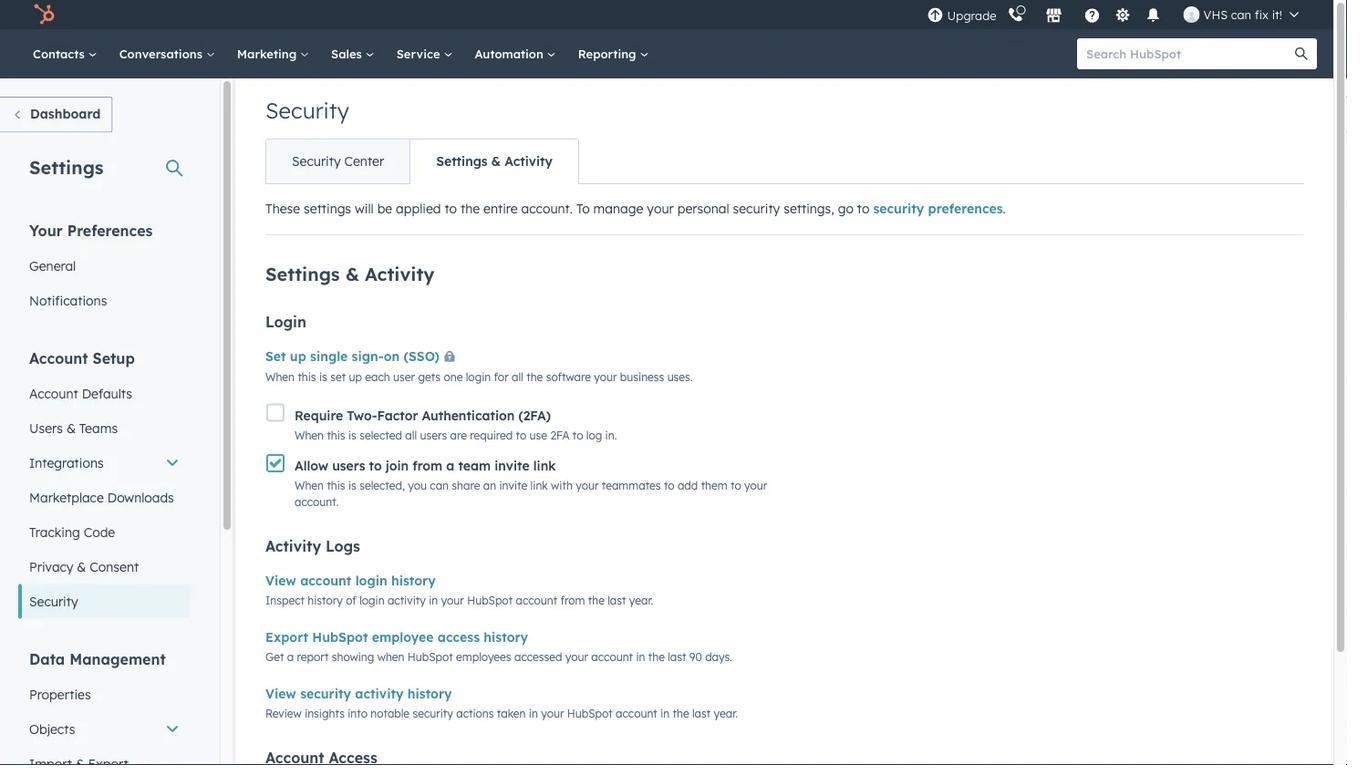 Task type: describe. For each thing, give the bounding box(es) containing it.
0 horizontal spatial activity
[[266, 538, 321, 556]]

activity inside view account login history inspect history of login activity in your hubspot account from the last year.
[[388, 594, 426, 607]]

preferences
[[928, 201, 1003, 217]]

users inside require two-factor authentication (2fa) when this is selected all users are required to use 2fa to log in.
[[420, 428, 447, 442]]

uses.
[[668, 370, 693, 384]]

hubspot inside view account login history inspect history of login activity in your hubspot account from the last year.
[[467, 594, 513, 607]]

software
[[546, 370, 591, 384]]

dashboard link
[[0, 97, 113, 133]]

set
[[330, 370, 346, 384]]

0 vertical spatial when
[[266, 370, 295, 384]]

account. inside allow users to join from a team invite link when this is selected, you can share an invite link with your teammates to add them to your account.
[[295, 495, 339, 509]]

activity logs
[[266, 538, 360, 556]]

general
[[29, 258, 76, 274]]

history left of
[[308, 594, 343, 607]]

objects button
[[18, 712, 191, 747]]

defaults
[[82, 385, 132, 401]]

one
[[444, 370, 463, 384]]

last for access
[[668, 650, 687, 664]]

hubspot image
[[33, 4, 55, 26]]

to left add on the right bottom of the page
[[664, 479, 675, 492]]

required
[[470, 428, 513, 442]]

hubspot down employee
[[408, 650, 453, 664]]

calling icon image
[[1008, 7, 1024, 23]]

automation
[[475, 46, 547, 61]]

your right manage
[[647, 201, 674, 217]]

these settings will be applied to the entire account. to manage your personal security settings, go to security preferences .
[[266, 201, 1006, 217]]

marketplaces button
[[1035, 0, 1073, 29]]

allow users to join from a team invite link when this is selected, you can share an invite link with your teammates to add them to your account.
[[295, 458, 768, 509]]

marketing
[[237, 46, 300, 61]]

showing
[[332, 650, 374, 664]]

2fa
[[551, 428, 570, 442]]

security up "insights"
[[300, 686, 351, 702]]

data management element
[[18, 649, 191, 765]]

1 horizontal spatial up
[[349, 370, 362, 384]]

accessed
[[515, 650, 562, 664]]

taken
[[497, 707, 526, 721]]

your right with
[[576, 479, 599, 492]]

can inside allow users to join from a team invite link when this is selected, you can share an invite link with your teammates to add them to your account.
[[430, 479, 449, 492]]

0 vertical spatial is
[[319, 370, 327, 384]]

you
[[408, 479, 427, 492]]

conversations link
[[108, 29, 226, 78]]

allow
[[295, 458, 328, 474]]

upgrade image
[[928, 8, 944, 24]]

tracking code link
[[18, 515, 191, 550]]

two-
[[347, 408, 377, 424]]

view account login history inspect history of login activity in your hubspot account from the last year.
[[266, 573, 654, 607]]

notifications button
[[1138, 0, 1169, 29]]

users
[[29, 420, 63, 436]]

account setup element
[[18, 348, 191, 619]]

get
[[266, 650, 284, 664]]

sales link
[[320, 29, 386, 78]]

objects
[[29, 721, 75, 737]]

account inside view security activity history review insights into notable security actions taken in your hubspot account in the last year.
[[616, 707, 658, 721]]

code
[[84, 524, 115, 540]]

can inside popup button
[[1231, 7, 1252, 22]]

0 horizontal spatial settings
[[29, 156, 104, 178]]

with
[[551, 479, 573, 492]]

menu containing vhs can fix it!
[[926, 0, 1312, 29]]

year. inside view security activity history review insights into notable security actions taken in your hubspot account in the last year.
[[714, 707, 738, 721]]

consent
[[90, 559, 139, 575]]

eloise francis image
[[1184, 6, 1200, 23]]

to right them
[[731, 479, 742, 492]]

in inside view account login history inspect history of login activity in your hubspot account from the last year.
[[429, 594, 438, 607]]

report
[[297, 650, 329, 664]]

vhs can fix it! button
[[1173, 0, 1310, 29]]

settings image
[[1115, 8, 1131, 24]]

security inside account setup element
[[29, 594, 78, 609]]

factor
[[377, 408, 418, 424]]

from inside allow users to join from a team invite link when this is selected, you can share an invite link with your teammates to add them to your account.
[[413, 458, 443, 474]]

the inside export hubspot employee access history get a report showing when hubspot employees accessed your account in the last 90 days.
[[649, 650, 665, 664]]

hubspot link
[[22, 4, 68, 26]]

is inside allow users to join from a team invite link when this is selected, you can share an invite link with your teammates to add them to your account.
[[348, 479, 357, 492]]

history inside export hubspot employee access history get a report showing when hubspot employees accessed your account in the last 90 days.
[[484, 630, 528, 646]]

to up the selected,
[[369, 458, 382, 474]]

account defaults
[[29, 385, 132, 401]]

help button
[[1077, 0, 1108, 29]]

when
[[377, 650, 405, 664]]

security preferences link
[[874, 201, 1003, 217]]

notable
[[371, 707, 410, 721]]

it!
[[1272, 7, 1283, 22]]

review
[[266, 707, 302, 721]]

set
[[266, 349, 286, 365]]

login
[[266, 313, 307, 331]]

of
[[346, 594, 357, 607]]

teams
[[79, 420, 118, 436]]

are
[[450, 428, 467, 442]]

in inside export hubspot employee access history get a report showing when hubspot employees accessed your account in the last 90 days.
[[636, 650, 645, 664]]

selected
[[360, 428, 402, 442]]

1 vertical spatial link
[[531, 479, 548, 492]]

integrations button
[[18, 446, 191, 480]]

notifications link
[[18, 283, 191, 318]]

from inside view account login history inspect history of login activity in your hubspot account from the last year.
[[561, 594, 585, 607]]

0 vertical spatial login
[[466, 370, 491, 384]]

search image
[[1296, 47, 1308, 60]]

into
[[348, 707, 368, 721]]

to right go
[[858, 201, 870, 217]]

when inside allow users to join from a team invite link when this is selected, you can share an invite link with your teammates to add them to your account.
[[295, 479, 324, 492]]

management
[[70, 650, 166, 668]]

entire
[[484, 201, 518, 217]]

account for account setup
[[29, 349, 88, 367]]

1 horizontal spatial all
[[512, 370, 524, 384]]

account inside export hubspot employee access history get a report showing when hubspot employees accessed your account in the last 90 days.
[[592, 650, 633, 664]]

1 vertical spatial login
[[356, 573, 387, 589]]

export hubspot employee access history get a report showing when hubspot employees accessed your account in the last 90 days.
[[266, 630, 733, 664]]

security left actions
[[413, 707, 453, 721]]

when this is set up each user gets one login for all the software your business uses.
[[266, 370, 693, 384]]

vhs
[[1204, 7, 1228, 22]]

conversations
[[119, 46, 206, 61]]

service
[[397, 46, 444, 61]]

account setup
[[29, 349, 135, 367]]

history inside view security activity history review insights into notable security actions taken in your hubspot account in the last year.
[[408, 686, 452, 702]]

teammates
[[602, 479, 661, 492]]

require two-factor authentication (2fa) when this is selected all users are required to use 2fa to log in.
[[295, 408, 617, 442]]

0 vertical spatial security
[[266, 97, 349, 124]]

your
[[29, 221, 63, 240]]

be
[[377, 201, 392, 217]]

all inside require two-factor authentication (2fa) when this is selected all users are required to use 2fa to log in.
[[405, 428, 417, 442]]

1 horizontal spatial activity
[[365, 263, 435, 286]]

Search HubSpot search field
[[1078, 38, 1301, 69]]

user
[[393, 370, 415, 384]]

log
[[587, 428, 602, 442]]

0 horizontal spatial settings & activity
[[266, 263, 435, 286]]

security right go
[[874, 201, 925, 217]]

inspect
[[266, 594, 305, 607]]

downloads
[[107, 489, 174, 505]]

a inside allow users to join from a team invite link when this is selected, you can share an invite link with your teammates to add them to your account.
[[446, 458, 455, 474]]

integrations
[[29, 455, 104, 471]]



Task type: locate. For each thing, give the bounding box(es) containing it.
dashboard
[[30, 106, 101, 122]]

view security activity history link
[[266, 686, 452, 702]]

add
[[678, 479, 698, 492]]

2 vertical spatial last
[[693, 707, 711, 721]]

when down set
[[266, 370, 295, 384]]

activity up entire
[[505, 153, 553, 169]]

1 horizontal spatial a
[[446, 458, 455, 474]]

year. inside view account login history inspect history of login activity in your hubspot account from the last year.
[[629, 594, 654, 607]]

your right accessed
[[565, 650, 589, 664]]

2 view from the top
[[266, 686, 296, 702]]

0 horizontal spatial year.
[[629, 594, 654, 607]]

service link
[[386, 29, 464, 78]]

view for view security activity history
[[266, 686, 296, 702]]

your left business
[[594, 370, 617, 384]]

invite
[[495, 458, 530, 474], [500, 479, 528, 492]]

the inside view account login history inspect history of login activity in your hubspot account from the last year.
[[588, 594, 605, 607]]

& for privacy & consent "link"
[[77, 559, 86, 575]]

last
[[608, 594, 626, 607], [668, 650, 687, 664], [693, 707, 711, 721]]

1 vertical spatial from
[[561, 594, 585, 607]]

to
[[577, 201, 590, 217]]

1 horizontal spatial settings & activity
[[436, 153, 553, 169]]

1 vertical spatial this
[[327, 428, 345, 442]]

all right for
[[512, 370, 524, 384]]

hubspot right taken
[[567, 707, 613, 721]]

1 vertical spatial security
[[292, 153, 341, 169]]

1 vertical spatial when
[[295, 428, 324, 442]]

0 horizontal spatial account.
[[295, 495, 339, 509]]

1 vertical spatial invite
[[500, 479, 528, 492]]

view up the inspect
[[266, 573, 296, 589]]

reporting
[[578, 46, 640, 61]]

0 horizontal spatial users
[[332, 458, 365, 474]]

security center link
[[266, 140, 410, 183]]

settings down dashboard
[[29, 156, 104, 178]]

activity inside settings & activity "link"
[[505, 153, 553, 169]]

account defaults link
[[18, 376, 191, 411]]

when down allow
[[295, 479, 324, 492]]

users & teams link
[[18, 411, 191, 446]]

0 vertical spatial can
[[1231, 7, 1252, 22]]

2 vertical spatial this
[[327, 479, 345, 492]]

all down factor
[[405, 428, 417, 442]]

your preferences element
[[18, 220, 191, 318]]

this inside require two-factor authentication (2fa) when this is selected all users are required to use 2fa to log in.
[[327, 428, 345, 442]]

& for users & teams link on the left of page
[[66, 420, 76, 436]]

contacts link
[[22, 29, 108, 78]]

gets
[[418, 370, 441, 384]]

properties link
[[18, 677, 191, 712]]

login right of
[[360, 594, 385, 607]]

2 horizontal spatial activity
[[505, 153, 553, 169]]

history up notable
[[408, 686, 452, 702]]

invite up an at left
[[495, 458, 530, 474]]

when inside require two-factor authentication (2fa) when this is selected all users are required to use 2fa to log in.
[[295, 428, 324, 442]]

data
[[29, 650, 65, 668]]

can right the you
[[430, 479, 449, 492]]

2 account from the top
[[29, 385, 78, 401]]

view up review
[[266, 686, 296, 702]]

users inside allow users to join from a team invite link when this is selected, you can share an invite link with your teammates to add them to your account.
[[332, 458, 365, 474]]

2 horizontal spatial settings
[[436, 153, 488, 169]]

account up account defaults
[[29, 349, 88, 367]]

& inside "link"
[[77, 559, 86, 575]]

1 vertical spatial settings & activity
[[266, 263, 435, 286]]

them
[[701, 479, 728, 492]]

settings & activity inside "link"
[[436, 153, 553, 169]]

your right taken
[[541, 707, 564, 721]]

0 vertical spatial this
[[298, 370, 316, 384]]

share
[[452, 479, 480, 492]]

1 horizontal spatial last
[[668, 650, 687, 664]]

access
[[438, 630, 480, 646]]

authentication
[[422, 408, 515, 424]]

1 vertical spatial a
[[287, 650, 294, 664]]

login up of
[[356, 573, 387, 589]]

this down single
[[298, 370, 316, 384]]

1 horizontal spatial from
[[561, 594, 585, 607]]

view account login history link
[[266, 573, 436, 589]]

1 vertical spatial up
[[349, 370, 362, 384]]

this down allow
[[327, 479, 345, 492]]

settings inside "link"
[[436, 153, 488, 169]]

export hubspot employee access history button
[[266, 627, 528, 649]]

1 vertical spatial can
[[430, 479, 449, 492]]

& right privacy on the left bottom of the page
[[77, 559, 86, 575]]

account up users
[[29, 385, 78, 401]]

1 horizontal spatial users
[[420, 428, 447, 442]]

to right applied
[[445, 201, 457, 217]]

0 vertical spatial activity
[[388, 594, 426, 607]]

your up access
[[441, 594, 464, 607]]

a inside export hubspot employee access history get a report showing when hubspot employees accessed your account in the last 90 days.
[[287, 650, 294, 664]]

is inside require two-factor authentication (2fa) when this is selected all users are required to use 2fa to log in.
[[348, 428, 357, 442]]

require
[[295, 408, 343, 424]]

applied
[[396, 201, 441, 217]]

0 vertical spatial year.
[[629, 594, 654, 607]]

from up accessed
[[561, 594, 585, 607]]

link up with
[[534, 458, 556, 474]]

0 vertical spatial account.
[[521, 201, 573, 217]]

up
[[290, 349, 306, 365], [349, 370, 362, 384]]

this
[[298, 370, 316, 384], [327, 428, 345, 442], [327, 479, 345, 492]]

contacts
[[33, 46, 88, 61]]

login
[[466, 370, 491, 384], [356, 573, 387, 589], [360, 594, 385, 607]]

settings & activity up entire
[[436, 153, 553, 169]]

0 horizontal spatial from
[[413, 458, 443, 474]]

1 account from the top
[[29, 349, 88, 367]]

navigation
[[266, 139, 579, 184]]

your inside view account login history inspect history of login activity in your hubspot account from the last year.
[[441, 594, 464, 607]]

invite right an at left
[[500, 479, 528, 492]]

0 vertical spatial a
[[446, 458, 455, 474]]

1 view from the top
[[266, 573, 296, 589]]

employees
[[456, 650, 511, 664]]

security
[[733, 201, 780, 217], [874, 201, 925, 217], [300, 686, 351, 702], [413, 707, 453, 721]]

manage
[[594, 201, 644, 217]]

is left set
[[319, 370, 327, 384]]

settings up entire
[[436, 153, 488, 169]]

0 horizontal spatial a
[[287, 650, 294, 664]]

1 vertical spatial account
[[29, 385, 78, 401]]

this down require
[[327, 428, 345, 442]]

help image
[[1084, 8, 1101, 25]]

year.
[[629, 594, 654, 607], [714, 707, 738, 721]]

will
[[355, 201, 374, 217]]

0 vertical spatial last
[[608, 594, 626, 607]]

1 horizontal spatial can
[[1231, 7, 1252, 22]]

single
[[310, 349, 348, 365]]

1 vertical spatial activity
[[355, 686, 404, 702]]

0 vertical spatial all
[[512, 370, 524, 384]]

view for view account login history
[[266, 573, 296, 589]]

tracking code
[[29, 524, 115, 540]]

to left the 'use'
[[516, 428, 527, 442]]

view
[[266, 573, 296, 589], [266, 686, 296, 702]]

data management
[[29, 650, 166, 668]]

view inside view account login history inspect history of login activity in your hubspot account from the last year.
[[266, 573, 296, 589]]

is down the two-
[[348, 428, 357, 442]]

1 vertical spatial year.
[[714, 707, 738, 721]]

settings up login
[[266, 263, 340, 286]]

2 vertical spatial activity
[[266, 538, 321, 556]]

this inside allow users to join from a team invite link when this is selected, you can share an invite link with your teammates to add them to your account.
[[327, 479, 345, 492]]

when down require
[[295, 428, 324, 442]]

menu
[[926, 0, 1312, 29]]

1 horizontal spatial year.
[[714, 707, 738, 721]]

marketplace downloads link
[[18, 480, 191, 515]]

settings link
[[1112, 5, 1135, 24]]

last inside export hubspot employee access history get a report showing when hubspot employees accessed your account in the last 90 days.
[[668, 650, 687, 664]]

2 vertical spatial login
[[360, 594, 385, 607]]

notifications image
[[1146, 8, 1162, 25]]

export
[[266, 630, 308, 646]]

1 vertical spatial users
[[332, 458, 365, 474]]

security down privacy on the left bottom of the page
[[29, 594, 78, 609]]

users right allow
[[332, 458, 365, 474]]

0 vertical spatial account
[[29, 349, 88, 367]]

marketplace downloads
[[29, 489, 174, 505]]

account
[[300, 573, 352, 589], [516, 594, 558, 607], [592, 650, 633, 664], [616, 707, 658, 721]]

0 vertical spatial settings & activity
[[436, 153, 553, 169]]

can
[[1231, 7, 1252, 22], [430, 479, 449, 492]]

2 vertical spatial is
[[348, 479, 357, 492]]

view inside view security activity history review insights into notable security actions taken in your hubspot account in the last year.
[[266, 686, 296, 702]]

1 vertical spatial view
[[266, 686, 296, 702]]

0 vertical spatial from
[[413, 458, 443, 474]]

security left center
[[292, 153, 341, 169]]

can left fix
[[1231, 7, 1252, 22]]

automation link
[[464, 29, 567, 78]]

2 vertical spatial when
[[295, 479, 324, 492]]

activity left the logs
[[266, 538, 321, 556]]

0 vertical spatial activity
[[505, 153, 553, 169]]

the inside view security activity history review insights into notable security actions taken in your hubspot account in the last year.
[[673, 707, 689, 721]]

0 vertical spatial view
[[266, 573, 296, 589]]

1 vertical spatial all
[[405, 428, 417, 442]]

1 horizontal spatial settings
[[266, 263, 340, 286]]

search button
[[1286, 38, 1317, 69]]

activity up employee
[[388, 594, 426, 607]]

activity down be on the top
[[365, 263, 435, 286]]

set up single sign-on (sso)
[[266, 349, 444, 365]]

link left with
[[531, 479, 548, 492]]

marketing link
[[226, 29, 320, 78]]

privacy & consent link
[[18, 550, 191, 584]]

a left team
[[446, 458, 455, 474]]

activity inside view security activity history review insights into notable security actions taken in your hubspot account in the last year.
[[355, 686, 404, 702]]

team
[[458, 458, 491, 474]]

is left the selected,
[[348, 479, 357, 492]]

1 horizontal spatial account.
[[521, 201, 573, 217]]

is
[[319, 370, 327, 384], [348, 428, 357, 442], [348, 479, 357, 492]]

privacy
[[29, 559, 73, 575]]

0 vertical spatial link
[[534, 458, 556, 474]]

on
[[384, 349, 400, 365]]

hubspot up export hubspot employee access history get a report showing when hubspot employees accessed your account in the last 90 days.
[[467, 594, 513, 607]]

90
[[690, 650, 702, 664]]

0 horizontal spatial up
[[290, 349, 306, 365]]

marketplace
[[29, 489, 104, 505]]

your inside export hubspot employee access history get a report showing when hubspot employees accessed your account in the last 90 days.
[[565, 650, 589, 664]]

an
[[483, 479, 496, 492]]

hubspot up showing
[[312, 630, 368, 646]]

1 vertical spatial is
[[348, 428, 357, 442]]

reporting link
[[567, 29, 660, 78]]

up inside button
[[290, 349, 306, 365]]

account. down allow
[[295, 495, 339, 509]]

0 vertical spatial invite
[[495, 458, 530, 474]]

2 vertical spatial security
[[29, 594, 78, 609]]

history up employees
[[484, 630, 528, 646]]

days.
[[705, 650, 733, 664]]

center
[[344, 153, 384, 169]]

hubspot inside view security activity history review insights into notable security actions taken in your hubspot account in the last year.
[[567, 707, 613, 721]]

preferences
[[67, 221, 153, 240]]

.
[[1003, 201, 1006, 217]]

marketplaces image
[[1046, 8, 1063, 25]]

to left log
[[573, 428, 583, 442]]

security left settings,
[[733, 201, 780, 217]]

tracking
[[29, 524, 80, 540]]

a
[[446, 458, 455, 474], [287, 650, 294, 664]]

2 horizontal spatial last
[[693, 707, 711, 721]]

last inside view account login history inspect history of login activity in your hubspot account from the last year.
[[608, 594, 626, 607]]

& right users
[[66, 420, 76, 436]]

security
[[266, 97, 349, 124], [292, 153, 341, 169], [29, 594, 78, 609]]

& for settings & activity "link"
[[491, 153, 501, 169]]

these
[[266, 201, 300, 217]]

your preferences
[[29, 221, 153, 240]]

0 vertical spatial up
[[290, 349, 306, 365]]

from up the you
[[413, 458, 443, 474]]

1 vertical spatial last
[[668, 650, 687, 664]]

security inside "link"
[[292, 153, 341, 169]]

& up entire
[[491, 153, 501, 169]]

personal
[[678, 201, 730, 217]]

history
[[391, 573, 436, 589], [308, 594, 343, 607], [484, 630, 528, 646], [408, 686, 452, 702]]

login left for
[[466, 370, 491, 384]]

last for history
[[693, 707, 711, 721]]

1 vertical spatial account.
[[295, 495, 339, 509]]

security up security center
[[266, 97, 349, 124]]

from
[[413, 458, 443, 474], [561, 594, 585, 607]]

actions
[[456, 707, 494, 721]]

settings & activity down will
[[266, 263, 435, 286]]

0 horizontal spatial last
[[608, 594, 626, 607]]

activity up notable
[[355, 686, 404, 702]]

0 horizontal spatial can
[[430, 479, 449, 492]]

navigation containing security center
[[266, 139, 579, 184]]

upgrade
[[948, 8, 997, 23]]

history up employee
[[391, 573, 436, 589]]

account for account defaults
[[29, 385, 78, 401]]

calling icon button
[[1000, 3, 1032, 27]]

your right them
[[745, 479, 768, 492]]

1 vertical spatial activity
[[365, 263, 435, 286]]

0 horizontal spatial all
[[405, 428, 417, 442]]

account. left to
[[521, 201, 573, 217]]

your inside view security activity history review insights into notable security actions taken in your hubspot account in the last year.
[[541, 707, 564, 721]]

last inside view security activity history review insights into notable security actions taken in your hubspot account in the last year.
[[693, 707, 711, 721]]

selected,
[[360, 479, 405, 492]]

users left are at left
[[420, 428, 447, 442]]

settings
[[304, 201, 351, 217]]

a right get
[[287, 650, 294, 664]]

vhs can fix it!
[[1204, 7, 1283, 22]]

0 vertical spatial users
[[420, 428, 447, 442]]

& down will
[[345, 263, 359, 286]]

& inside "link"
[[491, 153, 501, 169]]

general link
[[18, 249, 191, 283]]

each
[[365, 370, 390, 384]]



Task type: vqa. For each thing, say whether or not it's contained in the screenshot.
easy
no



